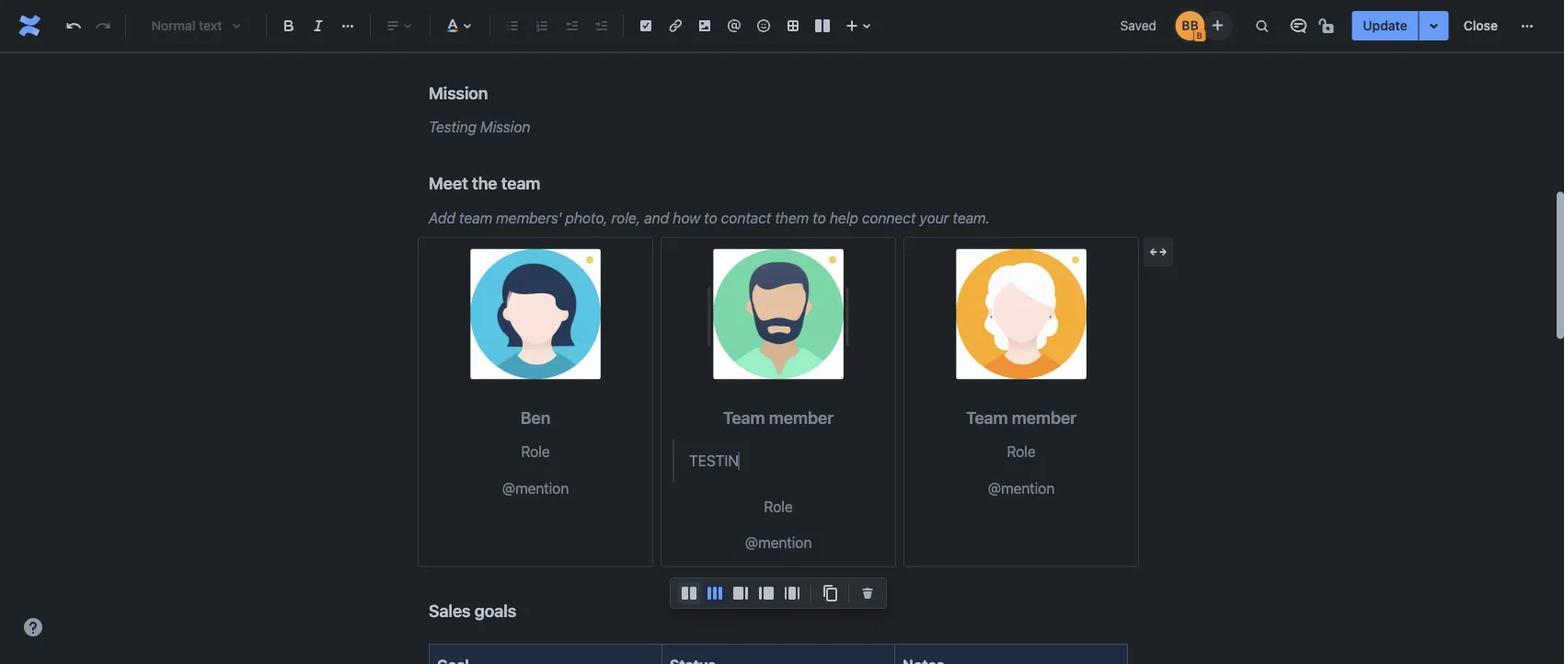 Task type: vqa. For each thing, say whether or not it's contained in the screenshot.
rightmost Team member
yes



Task type: describe. For each thing, give the bounding box(es) containing it.
indent tab image
[[590, 15, 612, 37]]

add
[[429, 209, 455, 226]]

confluence image
[[15, 11, 44, 40]]

italic ⌘i image
[[307, 15, 329, 37]]

two columns image
[[678, 583, 700, 605]]

ben
[[521, 408, 551, 427]]

goals
[[475, 602, 516, 621]]

2 to from the left
[[813, 209, 826, 226]]

comment icon image
[[1288, 15, 1310, 37]]

testin
[[689, 452, 739, 470]]

add image, video, or file image
[[694, 15, 716, 37]]

no restrictions image
[[1317, 15, 1339, 37]]

0 vertical spatial mission
[[429, 83, 488, 102]]

close button
[[1453, 11, 1509, 40]]

2 team member from the left
[[966, 408, 1077, 427]]

sales
[[429, 602, 471, 621]]

role,
[[612, 209, 641, 226]]

meet
[[429, 174, 468, 193]]

1 vertical spatial mission
[[480, 118, 531, 135]]

more image
[[1517, 15, 1539, 37]]

editable content region
[[399, 0, 1173, 664]]

help image
[[22, 617, 44, 639]]

1 team from the left
[[723, 408, 765, 427]]

emoji image
[[753, 15, 775, 37]]

layouts image
[[812, 15, 834, 37]]

2 team from the left
[[966, 408, 1008, 427]]

testing
[[429, 118, 477, 135]]

invite to edit image
[[1207, 14, 1229, 36]]

remove image
[[857, 583, 879, 605]]

photo,
[[565, 209, 608, 226]]

contact
[[721, 209, 771, 226]]

outdent ⇧tab image
[[560, 15, 583, 37]]

more formatting image
[[337, 15, 359, 37]]

team.
[[953, 209, 990, 226]]

meet the team
[[429, 174, 541, 193]]

update
[[1363, 18, 1408, 33]]

three columns with sidebars image
[[781, 583, 803, 605]]

1 vertical spatial team
[[459, 209, 492, 226]]

@mention for ben
[[502, 479, 569, 497]]

copy image
[[819, 583, 841, 605]]

help
[[830, 209, 858, 226]]

confluence image
[[15, 11, 44, 40]]

find and replace image
[[1251, 15, 1273, 37]]

1 team member from the left
[[723, 408, 834, 427]]

add team members' photo, role, and how to contact them to help connect your team.
[[429, 209, 990, 226]]

link image
[[664, 15, 687, 37]]

bold ⌘b image
[[278, 15, 300, 37]]

2 member from the left
[[1012, 408, 1077, 427]]



Task type: locate. For each thing, give the bounding box(es) containing it.
redo ⌘⇧z image
[[92, 15, 114, 37]]

editor toolbar toolbar
[[671, 579, 886, 629]]

your
[[920, 209, 949, 226]]

team
[[501, 174, 541, 193], [459, 209, 492, 226]]

1 horizontal spatial to
[[813, 209, 826, 226]]

action item image
[[635, 15, 657, 37]]

team right add
[[459, 209, 492, 226]]

2 horizontal spatial role
[[1007, 443, 1036, 460]]

team
[[723, 408, 765, 427], [966, 408, 1008, 427]]

0 horizontal spatial member
[[769, 408, 834, 427]]

how
[[673, 209, 700, 226]]

connect
[[862, 209, 916, 226]]

mission up testing
[[429, 83, 488, 102]]

three columns image
[[704, 583, 726, 605]]

1 horizontal spatial team
[[966, 408, 1008, 427]]

bob builder image
[[1176, 11, 1205, 40]]

@mention for team member
[[988, 479, 1055, 497]]

to right how at the left top of the page
[[704, 209, 718, 226]]

members'
[[496, 209, 562, 226]]

0 horizontal spatial to
[[704, 209, 718, 226]]

0 horizontal spatial team
[[723, 408, 765, 427]]

update button
[[1352, 11, 1419, 40]]

to
[[704, 209, 718, 226], [813, 209, 826, 226]]

adjust update settings image
[[1423, 15, 1446, 37]]

role
[[521, 443, 550, 460], [1007, 443, 1036, 460], [764, 498, 793, 515]]

0 horizontal spatial role
[[521, 443, 550, 460]]

1 horizontal spatial role
[[764, 498, 793, 515]]

numbered list ⌘⇧7 image
[[531, 15, 553, 37]]

2 horizontal spatial @mention
[[988, 479, 1055, 497]]

mention image
[[723, 15, 745, 37]]

1 member from the left
[[769, 408, 834, 427]]

role for ben
[[521, 443, 550, 460]]

testing mission
[[429, 118, 531, 135]]

mission right testing
[[480, 118, 531, 135]]

undo ⌘z image
[[63, 15, 85, 37]]

0 horizontal spatial team member
[[723, 408, 834, 427]]

role for team member
[[1007, 443, 1036, 460]]

go wide image
[[1148, 241, 1170, 263]]

1 to from the left
[[704, 209, 718, 226]]

sales goals
[[429, 602, 516, 621]]

bullet list ⌘⇧8 image
[[502, 15, 524, 37]]

1 horizontal spatial team member
[[966, 408, 1077, 427]]

saved
[[1121, 18, 1157, 33]]

left sidebar image
[[756, 583, 778, 605]]

1 horizontal spatial member
[[1012, 408, 1077, 427]]

member
[[769, 408, 834, 427], [1012, 408, 1077, 427]]

mission
[[429, 83, 488, 102], [480, 118, 531, 135]]

them
[[775, 209, 809, 226]]

right sidebar image
[[730, 583, 752, 605]]

1 horizontal spatial @mention
[[745, 534, 812, 551]]

0 horizontal spatial team
[[459, 209, 492, 226]]

@mention
[[502, 479, 569, 497], [988, 479, 1055, 497], [745, 534, 812, 551]]

team up members'
[[501, 174, 541, 193]]

to left the help
[[813, 209, 826, 226]]

the
[[472, 174, 497, 193]]

0 horizontal spatial @mention
[[502, 479, 569, 497]]

table image
[[782, 15, 804, 37]]

and
[[644, 209, 669, 226]]

0 vertical spatial team
[[501, 174, 541, 193]]

1 horizontal spatial team
[[501, 174, 541, 193]]

close
[[1464, 18, 1498, 33]]

team member
[[723, 408, 834, 427], [966, 408, 1077, 427]]



